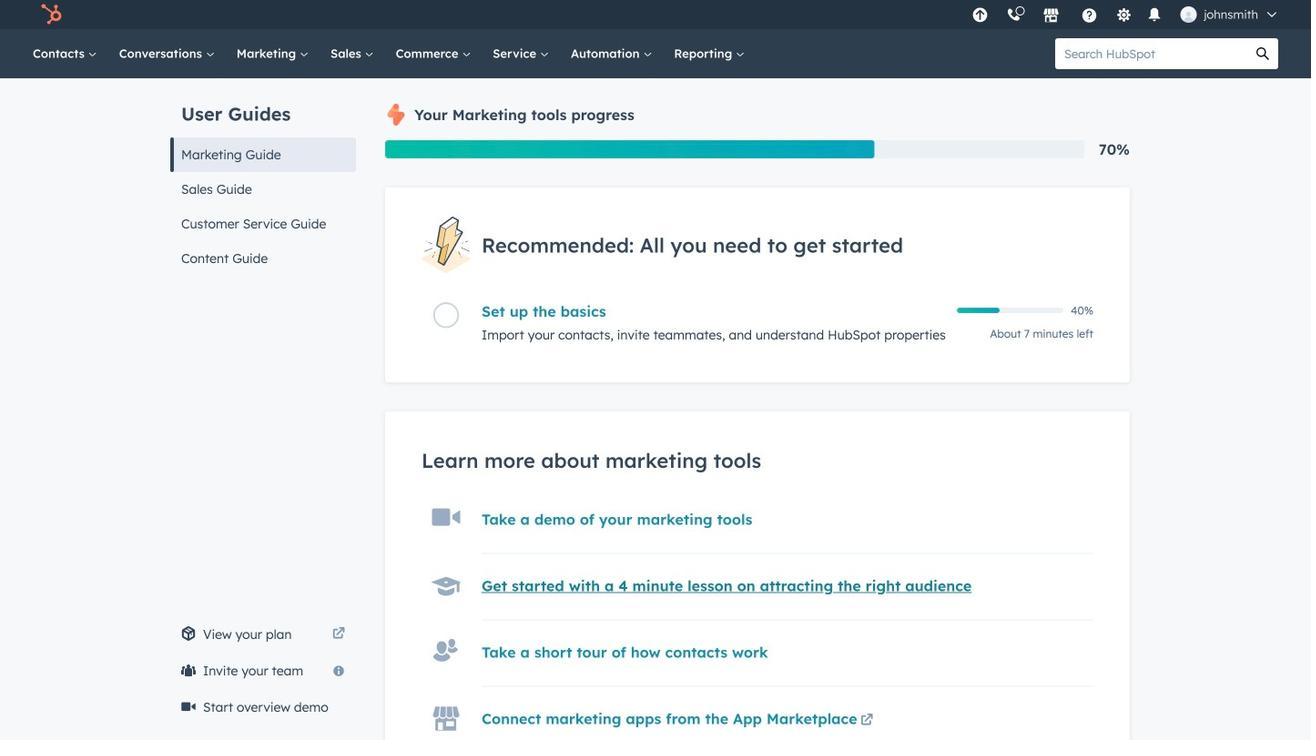 Task type: locate. For each thing, give the bounding box(es) containing it.
link opens in a new window image
[[332, 624, 345, 646], [861, 711, 874, 733], [861, 715, 874, 728]]

menu
[[963, 0, 1290, 29]]

progress bar
[[385, 140, 875, 158]]

john smith image
[[1181, 6, 1197, 23]]

[object object] complete progress bar
[[957, 308, 1000, 314]]



Task type: vqa. For each thing, say whether or not it's contained in the screenshot.
progress bar
yes



Task type: describe. For each thing, give the bounding box(es) containing it.
marketplaces image
[[1043, 8, 1060, 25]]

Search HubSpot search field
[[1056, 38, 1248, 69]]

user guides element
[[170, 78, 356, 276]]

link opens in a new window image
[[332, 628, 345, 641]]



